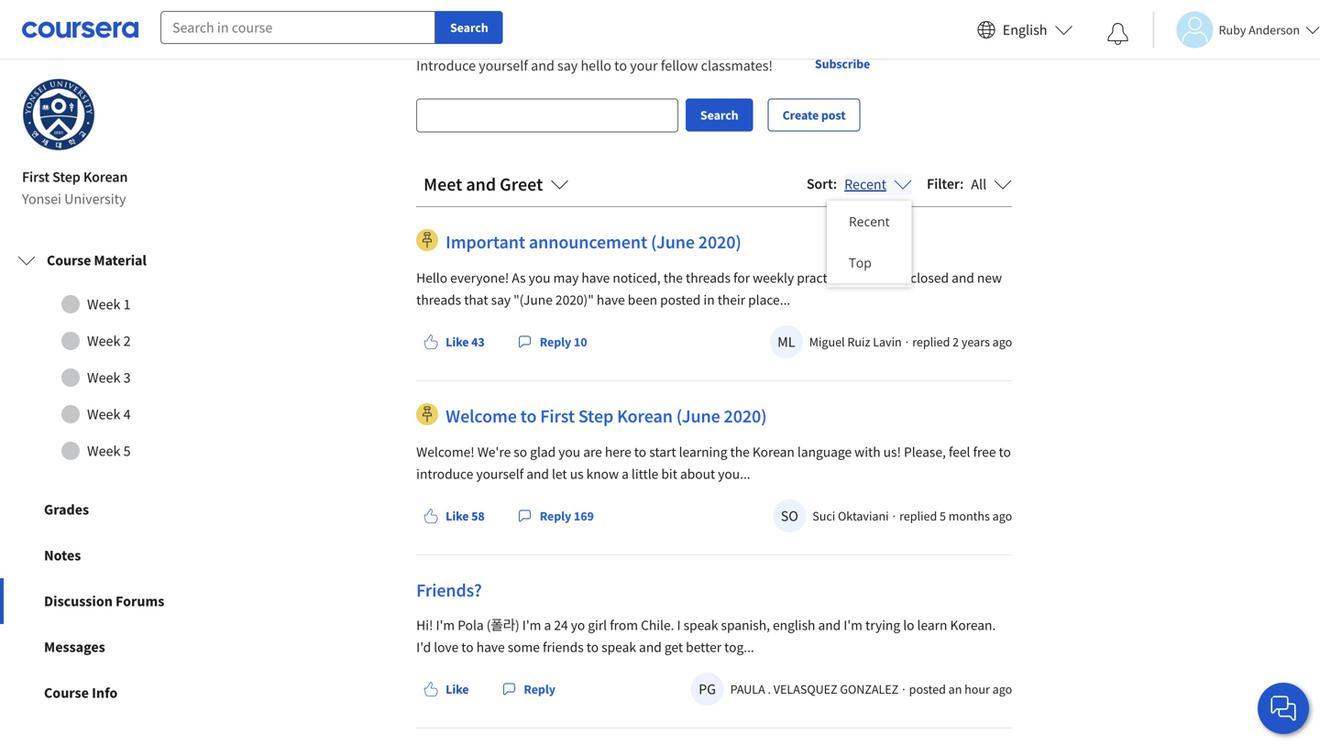Task type: locate. For each thing, give the bounding box(es) containing it.
thumbs up image left like 43
[[424, 335, 439, 349]]

0 vertical spatial course
[[47, 251, 91, 270]]

0 horizontal spatial korean
[[83, 168, 128, 186]]

1 horizontal spatial korean
[[617, 405, 673, 428]]

0 horizontal spatial been
[[628, 291, 658, 308]]

(june up noticed,
[[651, 230, 695, 253]]

say left hello
[[558, 56, 578, 75]]

0 horizontal spatial threads
[[417, 291, 461, 308]]

1 vertical spatial first
[[540, 405, 575, 428]]

1 horizontal spatial you
[[559, 443, 581, 461]]

1 vertical spatial step
[[579, 405, 614, 428]]

1 vertical spatial yourself
[[476, 465, 524, 483]]

2 week from the top
[[87, 332, 120, 350]]

0 vertical spatial threads
[[686, 269, 731, 286]]

paula . velasquez gonzalez
[[731, 681, 899, 698]]

english
[[773, 617, 816, 634]]

spanish,
[[721, 617, 770, 634]]

2 vertical spatial like
[[446, 681, 469, 698]]

1 horizontal spatial speak
[[684, 617, 719, 634]]

24
[[554, 617, 568, 634]]

1 vertical spatial say
[[491, 291, 511, 308]]

1 vertical spatial posted
[[910, 681, 946, 698]]

like left "58"
[[446, 508, 469, 524]]

week 2
[[87, 332, 131, 350]]

announcement
[[529, 230, 648, 253]]

3 week from the top
[[87, 369, 120, 387]]

0 horizontal spatial a
[[544, 617, 551, 634]]

post
[[822, 107, 846, 123]]

you up us
[[559, 443, 581, 461]]

0 vertical spatial search
[[450, 19, 489, 36]]

hello everyone!  as you may have noticed,  the threads for weekly practice have been closed and new threads that say "(june 2020)" have been posted in their place...
[[417, 269, 1003, 308]]

course for course material
[[47, 251, 91, 270]]

0 vertical spatial you
[[529, 269, 551, 286]]

sort: recent menu item
[[827, 201, 912, 242]]

0 horizontal spatial say
[[491, 291, 511, 308]]

a left little
[[622, 465, 629, 483]]

0 vertical spatial step
[[52, 168, 80, 186]]

4
[[123, 405, 131, 424]]

0 vertical spatial replied
[[913, 334, 951, 350]]

0 vertical spatial a
[[622, 465, 629, 483]]

recent down recent "dropdown button"
[[849, 213, 890, 230]]

weekly
[[753, 269, 794, 286]]

recent for recent "dropdown button"
[[845, 175, 887, 193]]

thumbs up image
[[424, 335, 439, 349], [424, 509, 439, 524], [424, 682, 439, 697]]

ago for important announcement (june 2020)
[[993, 334, 1013, 350]]

ago right years
[[993, 334, 1013, 350]]

gonzalez
[[841, 681, 899, 698]]

1 vertical spatial ·
[[893, 508, 896, 524]]

1 vertical spatial replied
[[900, 508, 938, 524]]

us
[[570, 465, 584, 483]]

3 thumbs up image from the top
[[424, 682, 439, 697]]

week left 4
[[87, 405, 120, 424]]

step up are
[[579, 405, 614, 428]]

thumbs up image for important announcement (june 2020)
[[424, 335, 439, 349]]

0 vertical spatial ago
[[993, 334, 1013, 350]]

week 4 link
[[17, 396, 247, 433]]

like left "43"
[[446, 334, 469, 350]]

2 horizontal spatial korean
[[753, 443, 795, 461]]

introduce
[[417, 465, 474, 483]]

1 vertical spatial pinned forum post image
[[417, 403, 439, 425]]

meet and greet button
[[424, 173, 569, 196]]

1 horizontal spatial search button
[[686, 99, 754, 132]]

search down the classmates!
[[701, 107, 739, 123]]

1 horizontal spatial the
[[731, 443, 750, 461]]

week for week 2
[[87, 332, 120, 350]]

Search in course text field
[[161, 11, 436, 44]]

ago right months
[[993, 508, 1013, 524]]

· for important announcement (june 2020)
[[906, 334, 909, 350]]

all button
[[972, 173, 1013, 195]]

to left your
[[615, 56, 627, 75]]

yourself
[[479, 56, 528, 75], [476, 465, 524, 483]]

1 vertical spatial reply
[[540, 508, 572, 524]]

search button up introduce
[[436, 11, 503, 44]]

you inside welcome!  we're so glad you are here to start learning the korean language with us! please, feel free to introduce yourself and let us know a little bit about you...
[[559, 443, 581, 461]]

replied
[[913, 334, 951, 350], [900, 508, 938, 524]]

search button down the classmates!
[[686, 99, 754, 132]]

important announcement (june 2020) link
[[446, 230, 742, 253]]

to up so in the left of the page
[[521, 405, 537, 428]]

recent up 'sort: recent' menu item
[[845, 175, 887, 193]]

and right meet on the top of page
[[466, 173, 496, 196]]

2 down 1
[[123, 332, 131, 350]]

1 thumbs up image from the top
[[424, 335, 439, 349]]

2 vertical spatial thumbs up image
[[424, 682, 439, 697]]

step inside first step korean yonsei university
[[52, 168, 80, 186]]

pinned forum post image up welcome!
[[417, 403, 439, 425]]

· right lavin on the top of page
[[906, 334, 909, 350]]

search up introduce
[[450, 19, 489, 36]]

week left 1
[[87, 295, 120, 314]]

like button
[[417, 673, 476, 706]]

· posted an hour ago
[[903, 681, 1013, 698]]

step up yonsei
[[52, 168, 80, 186]]

threads down hello
[[417, 291, 461, 308]]

create post
[[783, 107, 846, 123]]

you right as
[[529, 269, 551, 286]]

· right oktaviani
[[893, 508, 896, 524]]

0 horizontal spatial search button
[[436, 11, 503, 44]]

korean up university
[[83, 168, 128, 186]]

thumbs up image inside like 43 button
[[424, 335, 439, 349]]

like
[[446, 334, 469, 350], [446, 508, 469, 524], [446, 681, 469, 698]]

week down week 1
[[87, 332, 120, 350]]

korean left language at the bottom right
[[753, 443, 795, 461]]

and
[[531, 56, 555, 75], [466, 173, 496, 196], [952, 269, 975, 286], [527, 465, 549, 483], [819, 617, 841, 634], [639, 639, 662, 656]]

chat with us image
[[1269, 694, 1299, 724]]

pinned forum post image for important
[[417, 229, 439, 251]]

bit
[[662, 465, 678, 483]]

reply down some
[[524, 681, 556, 698]]

reply 169
[[540, 508, 594, 524]]

recent for menu containing recent
[[849, 213, 890, 230]]

0 vertical spatial recent
[[845, 175, 887, 193]]

introduce yourself and say hello to your fellow classmates!
[[417, 56, 773, 75]]

1 week from the top
[[87, 295, 120, 314]]

search
[[450, 19, 489, 36], [701, 107, 739, 123]]

to right the "love"
[[462, 639, 474, 656]]

0 vertical spatial ·
[[906, 334, 909, 350]]

course inside 'dropdown button'
[[47, 251, 91, 270]]

sort:
[[807, 175, 838, 193]]

1 vertical spatial 2020)
[[724, 405, 767, 428]]

reply for announcement
[[540, 334, 572, 350]]

to
[[615, 56, 627, 75], [521, 405, 537, 428], [635, 443, 647, 461], [999, 443, 1012, 461], [462, 639, 474, 656], [587, 639, 599, 656]]

the right noticed,
[[664, 269, 683, 286]]

0 vertical spatial pinned forum post image
[[417, 229, 439, 251]]

course left info
[[44, 684, 89, 703]]

notes link
[[0, 533, 264, 579]]

pinned forum post image up hello
[[417, 229, 439, 251]]

grades
[[44, 501, 89, 519]]

and left new
[[952, 269, 975, 286]]

2 thumbs up image from the top
[[424, 509, 439, 524]]

friends?
[[417, 579, 482, 602]]

a inside welcome!  we're so glad you are here to start learning the korean language with us! please, feel free to introduce yourself and let us know a little bit about you...
[[622, 465, 629, 483]]

korean up 'start' at the bottom of the page
[[617, 405, 673, 428]]

get
[[665, 639, 683, 656]]

ago right hour
[[993, 681, 1013, 698]]

posted
[[660, 291, 701, 308], [910, 681, 946, 698]]

4 week from the top
[[87, 405, 120, 424]]

0 horizontal spatial speak
[[602, 639, 637, 656]]

0 vertical spatial thumbs up image
[[424, 335, 439, 349]]

0 vertical spatial 5
[[123, 442, 131, 460]]

thumbs up image left like 58
[[424, 509, 439, 524]]

been right top
[[878, 269, 908, 286]]

and up search input field
[[531, 56, 555, 75]]

0 horizontal spatial first
[[22, 168, 50, 186]]

3 like from the top
[[446, 681, 469, 698]]

have right practice
[[847, 269, 876, 286]]

welcome
[[446, 405, 517, 428]]

yourself inside welcome!  we're so glad you are here to start learning the korean language with us! please, feel free to introduce yourself and let us know a little bit about you...
[[476, 465, 524, 483]]

may
[[554, 269, 579, 286]]

posted left the in
[[660, 291, 701, 308]]

(폴라)
[[487, 617, 520, 634]]

1 vertical spatial ago
[[993, 508, 1013, 524]]

search button for the "search in course" text box
[[436, 11, 503, 44]]

0 horizontal spatial the
[[664, 269, 683, 286]]

suci oktaviani
[[813, 508, 889, 524]]

0 vertical spatial first
[[22, 168, 50, 186]]

their
[[718, 291, 746, 308]]

thumbs up image down the 'i'd'
[[424, 682, 439, 697]]

1 horizontal spatial a
[[622, 465, 629, 483]]

an
[[949, 681, 963, 698]]

like 43 button
[[417, 325, 492, 358]]

0 vertical spatial reply
[[540, 334, 572, 350]]

week for week 4
[[87, 405, 120, 424]]

2020) up learning
[[724, 405, 767, 428]]

introduce
[[417, 56, 476, 75]]

(june up learning
[[677, 405, 721, 428]]

1 vertical spatial 5
[[940, 508, 947, 524]]

ruiz
[[848, 334, 871, 350]]

everyone!
[[450, 269, 509, 286]]

you...
[[718, 465, 751, 483]]

have
[[582, 269, 610, 286], [847, 269, 876, 286], [597, 291, 625, 308], [477, 639, 505, 656]]

·
[[906, 334, 909, 350], [893, 508, 896, 524], [903, 681, 906, 698]]

replied for important announcement (june 2020)
[[913, 334, 951, 350]]

2 vertical spatial reply
[[524, 681, 556, 698]]

0 horizontal spatial you
[[529, 269, 551, 286]]

5 down 4
[[123, 442, 131, 460]]

2 vertical spatial ago
[[993, 681, 1013, 698]]

1 vertical spatial recent
[[849, 213, 890, 230]]

0 horizontal spatial i'm
[[436, 617, 455, 634]]

lo
[[904, 617, 915, 634]]

recent inside menu item
[[849, 213, 890, 230]]

first up glad
[[540, 405, 575, 428]]

1 vertical spatial threads
[[417, 291, 461, 308]]

1
[[123, 295, 131, 314]]

2 like from the top
[[446, 508, 469, 524]]

2 left years
[[953, 334, 959, 350]]

week left 3
[[87, 369, 120, 387]]

learning
[[679, 443, 728, 461]]

speak right i
[[684, 617, 719, 634]]

in
[[704, 291, 715, 308]]

and left let
[[527, 465, 549, 483]]

speak down the from at left
[[602, 639, 637, 656]]

meet and greet
[[424, 173, 543, 196]]

2 horizontal spatial i'm
[[844, 617, 863, 634]]

reply for to
[[540, 508, 572, 524]]

a left 24
[[544, 617, 551, 634]]

say right that
[[491, 291, 511, 308]]

1 horizontal spatial i'm
[[523, 617, 542, 634]]

important announcement (june 2020)
[[446, 230, 742, 253]]

2020)
[[699, 230, 742, 253], [724, 405, 767, 428]]

ago
[[993, 334, 1013, 350], [993, 508, 1013, 524], [993, 681, 1013, 698]]

0 vertical spatial like
[[446, 334, 469, 350]]

reply left '10'
[[540, 334, 572, 350]]

and right english
[[819, 617, 841, 634]]

help center image
[[1273, 698, 1295, 720]]

5 left months
[[940, 508, 947, 524]]

1 horizontal spatial threads
[[686, 269, 731, 286]]

3
[[123, 369, 131, 387]]

1 horizontal spatial first
[[540, 405, 575, 428]]

show notifications image
[[1108, 23, 1130, 45]]

0 vertical spatial search button
[[436, 11, 503, 44]]

1 horizontal spatial posted
[[910, 681, 946, 698]]

the up you...
[[731, 443, 750, 461]]

closed
[[911, 269, 949, 286]]

reply 10
[[540, 334, 587, 350]]

anderson
[[1249, 22, 1301, 38]]

1 vertical spatial thumbs up image
[[424, 509, 439, 524]]

hi! i'm pola  (폴라) i'm a 24 yo girl from chile. i speak spanish, english and i'm trying lo learn korean. i'd love to have some friends to speak and get better tog...
[[417, 617, 996, 656]]

please,
[[904, 443, 946, 461]]

pinned forum post image
[[417, 229, 439, 251], [417, 403, 439, 425]]

so
[[781, 507, 799, 525]]

thumbs up image inside like 58 button
[[424, 509, 439, 524]]

have right may
[[582, 269, 610, 286]]

1 vertical spatial been
[[628, 291, 658, 308]]

2 ago from the top
[[993, 508, 1013, 524]]

replied right lavin on the top of page
[[913, 334, 951, 350]]

1 pinned forum post image from the top
[[417, 229, 439, 251]]

3 ago from the top
[[993, 681, 1013, 698]]

yourself down we're
[[476, 465, 524, 483]]

1 vertical spatial the
[[731, 443, 750, 461]]

· right the gonzalez
[[903, 681, 906, 698]]

0 vertical spatial speak
[[684, 617, 719, 634]]

1 vertical spatial search
[[701, 107, 739, 123]]

grades link
[[0, 487, 264, 533]]

been down noticed,
[[628, 291, 658, 308]]

like down the "love"
[[446, 681, 469, 698]]

menu
[[827, 201, 912, 283]]

hello
[[417, 269, 448, 286]]

start
[[650, 443, 676, 461]]

i'm left "trying"
[[844, 617, 863, 634]]

we're
[[478, 443, 511, 461]]

0 vertical spatial the
[[664, 269, 683, 286]]

0 horizontal spatial posted
[[660, 291, 701, 308]]

like inside button
[[446, 681, 469, 698]]

know
[[587, 465, 619, 483]]

1 horizontal spatial search
[[701, 107, 739, 123]]

1 horizontal spatial 2
[[953, 334, 959, 350]]

hour
[[965, 681, 990, 698]]

course left material
[[47, 251, 91, 270]]

free
[[974, 443, 997, 461]]

1 vertical spatial a
[[544, 617, 551, 634]]

2020)"
[[556, 291, 594, 308]]

i'm up some
[[523, 617, 542, 634]]

0 vertical spatial been
[[878, 269, 908, 286]]

2020) up "for"
[[699, 230, 742, 253]]

like for welcome to first step korean (june 2020)
[[446, 508, 469, 524]]

0 horizontal spatial search
[[450, 19, 489, 36]]

1 vertical spatial search button
[[686, 99, 754, 132]]

1 vertical spatial course
[[44, 684, 89, 703]]

1 vertical spatial like
[[446, 508, 469, 524]]

replied left months
[[900, 508, 938, 524]]

threads up the in
[[686, 269, 731, 286]]

have down (폴라)
[[477, 639, 505, 656]]

1 like from the top
[[446, 334, 469, 350]]

to right free
[[999, 443, 1012, 461]]

0 horizontal spatial step
[[52, 168, 80, 186]]

here
[[605, 443, 632, 461]]

0 vertical spatial posted
[[660, 291, 701, 308]]

yourself right introduce
[[479, 56, 528, 75]]

recent inside "dropdown button"
[[845, 175, 887, 193]]

2 pinned forum post image from the top
[[417, 403, 439, 425]]

1 ago from the top
[[993, 334, 1013, 350]]

and down chile.
[[639, 639, 662, 656]]

1 horizontal spatial say
[[558, 56, 578, 75]]

0 vertical spatial korean
[[83, 168, 128, 186]]

sort: top menu item
[[827, 242, 912, 283]]

posted left an
[[910, 681, 946, 698]]

1 vertical spatial speak
[[602, 639, 637, 656]]

week down the week 4
[[87, 442, 120, 460]]

5 week from the top
[[87, 442, 120, 460]]

week for week 1
[[87, 295, 120, 314]]

1 vertical spatial you
[[559, 443, 581, 461]]

reply left 169 on the bottom of the page
[[540, 508, 572, 524]]

3 i'm from the left
[[844, 617, 863, 634]]

and inside welcome!  we're so glad you are here to start learning the korean language with us! please, feel free to introduce yourself and let us know a little bit about you...
[[527, 465, 549, 483]]

are
[[584, 443, 602, 461]]

fellow
[[661, 56, 698, 75]]

week 5
[[87, 442, 131, 460]]

posted inside "hello everyone!  as you may have noticed,  the threads for weekly practice have been closed and new threads that say "(june 2020)" have been posted in their place..."
[[660, 291, 701, 308]]

2 vertical spatial korean
[[753, 443, 795, 461]]

first up yonsei
[[22, 168, 50, 186]]

korean
[[83, 168, 128, 186], [617, 405, 673, 428], [753, 443, 795, 461]]

1 i'm from the left
[[436, 617, 455, 634]]

i'm right hi!
[[436, 617, 455, 634]]

you inside "hello everyone!  as you may have noticed,  the threads for weekly practice have been closed and new threads that say "(june 2020)" have been posted in their place..."
[[529, 269, 551, 286]]

new
[[978, 269, 1003, 286]]

meet
[[424, 173, 463, 196]]

2 vertical spatial ·
[[903, 681, 906, 698]]

trying
[[866, 617, 901, 634]]

search for the "search in course" text box
[[450, 19, 489, 36]]

like 58 button
[[417, 500, 492, 533]]

week 2 link
[[17, 323, 247, 360]]

menu containing recent
[[827, 201, 912, 283]]



Task type: vqa. For each thing, say whether or not it's contained in the screenshot.
the bottommost FIRST
yes



Task type: describe. For each thing, give the bounding box(es) containing it.
search button for search input field
[[686, 99, 754, 132]]

pinned forum post image for welcome
[[417, 403, 439, 425]]

to right here
[[635, 443, 647, 461]]

pola
[[458, 617, 484, 634]]

· replied 5 months ago
[[893, 508, 1013, 524]]

i'd
[[417, 639, 431, 656]]

a inside hi! i'm pola  (폴라) i'm a 24 yo girl from chile. i speak spanish, english and i'm trying lo learn korean. i'd love to have some friends to speak and get better tog...
[[544, 617, 551, 634]]

tog...
[[725, 639, 755, 656]]

2 i'm from the left
[[523, 617, 542, 634]]

to down 'girl'
[[587, 639, 599, 656]]

yo
[[571, 617, 585, 634]]

week 3
[[87, 369, 131, 387]]

replied for welcome to first step korean (june 2020)
[[900, 508, 938, 524]]

1 horizontal spatial 5
[[940, 508, 947, 524]]

· replied 2 years ago
[[906, 334, 1013, 350]]

like 43
[[446, 334, 485, 350]]

chile.
[[641, 617, 675, 634]]

"(june
[[514, 291, 553, 308]]

1 horizontal spatial step
[[579, 405, 614, 428]]

korean.
[[951, 617, 996, 634]]

10
[[574, 334, 587, 350]]

that
[[464, 291, 488, 308]]

language
[[798, 443, 852, 461]]

hello
[[581, 56, 612, 75]]

the inside "hello everyone!  as you may have noticed,  the threads for weekly practice have been closed and new threads that say "(june 2020)" have been posted in their place..."
[[664, 269, 683, 286]]

korean inside first step korean yonsei university
[[83, 168, 128, 186]]

and inside "hello everyone!  as you may have noticed,  the threads for weekly practice have been closed and new threads that say "(june 2020)" have been posted in their place..."
[[952, 269, 975, 286]]

subscribe
[[815, 56, 871, 72]]

0 vertical spatial (june
[[651, 230, 695, 253]]

first step korean yonsei university
[[22, 168, 128, 208]]

1 vertical spatial (june
[[677, 405, 721, 428]]

with
[[855, 443, 881, 461]]

miguel
[[810, 334, 845, 350]]

thumbs up image inside like button
[[424, 682, 439, 697]]

reply link
[[495, 673, 563, 706]]

week 4
[[87, 405, 131, 424]]

ruby anderson button
[[1153, 11, 1321, 48]]

0 vertical spatial yourself
[[479, 56, 528, 75]]

ago for welcome to first step korean (june 2020)
[[993, 508, 1013, 524]]

suci
[[813, 508, 836, 524]]

little
[[632, 465, 659, 483]]

like 58
[[446, 508, 485, 524]]

week 5 link
[[17, 433, 247, 470]]

0 vertical spatial say
[[558, 56, 578, 75]]

yonsei university image
[[22, 78, 95, 151]]

0 horizontal spatial 2
[[123, 332, 131, 350]]

have down noticed,
[[597, 291, 625, 308]]

like for important announcement (june 2020)
[[446, 334, 469, 350]]

course for course info
[[44, 684, 89, 703]]

.
[[768, 681, 771, 698]]

reply 169 link
[[511, 500, 602, 533]]

friends? link
[[417, 579, 482, 602]]

1 horizontal spatial been
[[878, 269, 908, 286]]

coursera image
[[22, 15, 138, 44]]

some
[[508, 639, 540, 656]]

welcome to first step korean (june 2020)
[[446, 405, 767, 428]]

friends
[[543, 639, 584, 656]]

first inside first step korean yonsei university
[[22, 168, 50, 186]]

velasquez
[[774, 681, 838, 698]]

week for week 3
[[87, 369, 120, 387]]

search for search input field
[[701, 107, 739, 123]]

learn
[[918, 617, 948, 634]]

1 vertical spatial korean
[[617, 405, 673, 428]]

ml
[[778, 333, 796, 351]]

week for week 5
[[87, 442, 120, 460]]

create post button
[[768, 99, 861, 132]]

glad
[[530, 443, 556, 461]]

course info link
[[0, 671, 264, 716]]

the inside welcome!  we're so glad you are here to start learning the korean language with us! please, feel free to introduce yourself and let us know a little bit about you...
[[731, 443, 750, 461]]

week 1
[[87, 295, 131, 314]]

welcome to first step korean (june 2020) link
[[446, 405, 767, 428]]

i
[[677, 617, 681, 634]]

Search Input field
[[417, 100, 678, 132]]

hi!
[[417, 617, 433, 634]]

0 horizontal spatial 5
[[123, 442, 131, 460]]

filter:
[[927, 175, 964, 193]]

discussion forums
[[44, 593, 164, 611]]

thumbs up image for welcome to first step korean (june 2020)
[[424, 509, 439, 524]]

important
[[446, 230, 526, 253]]

messages
[[44, 638, 105, 657]]

english button
[[970, 0, 1081, 60]]

week 1 link
[[17, 286, 247, 323]]

course material button
[[3, 235, 261, 286]]

discussion
[[44, 593, 113, 611]]

say inside "hello everyone!  as you may have noticed,  the threads for weekly practice have been closed and new threads that say "(june 2020)" have been posted in their place..."
[[491, 291, 511, 308]]

classmates!
[[701, 56, 773, 75]]

greet
[[500, 173, 543, 196]]

0 vertical spatial 2020)
[[699, 230, 742, 253]]

for
[[734, 269, 750, 286]]

· for welcome to first step korean (june 2020)
[[893, 508, 896, 524]]

korean inside welcome!  we're so glad you are here to start learning the korean language with us! please, feel free to introduce yourself and let us know a little bit about you...
[[753, 443, 795, 461]]

practice
[[797, 269, 844, 286]]

paula
[[731, 681, 766, 698]]

months
[[949, 508, 990, 524]]

have inside hi! i'm pola  (폴라) i'm a 24 yo girl from chile. i speak spanish, english and i'm trying lo learn korean. i'd love to have some friends to speak and get better tog...
[[477, 639, 505, 656]]

love
[[434, 639, 459, 656]]

subscribe button
[[788, 47, 898, 80]]

us!
[[884, 443, 902, 461]]

messages link
[[0, 625, 264, 671]]

miguel ruiz lavin
[[810, 334, 902, 350]]

place...
[[749, 291, 791, 308]]



